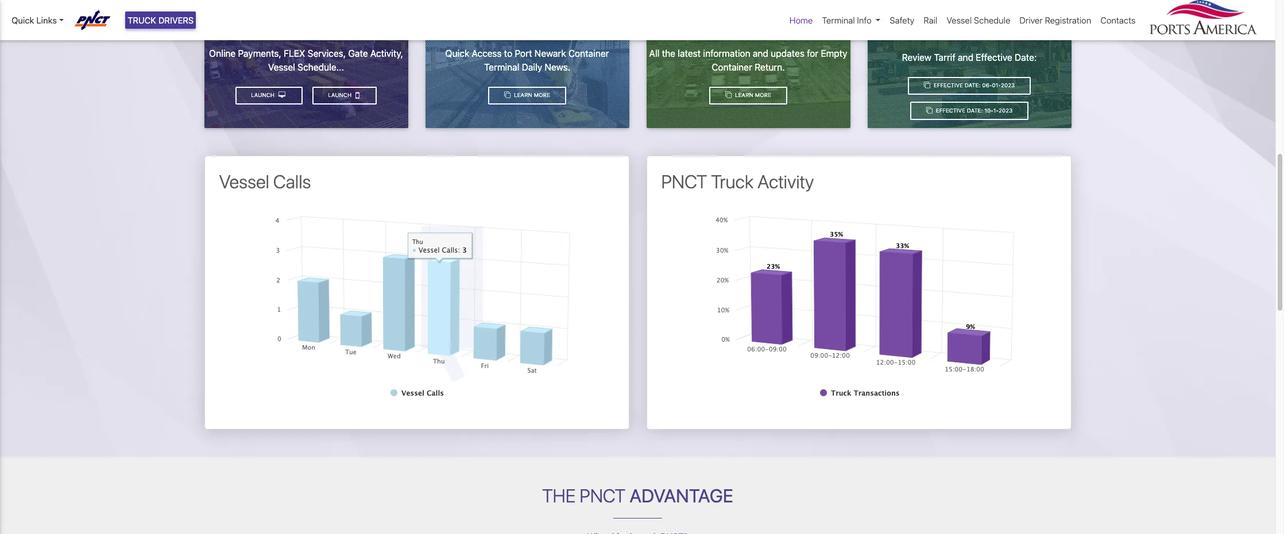 Task type: vqa. For each thing, say whether or not it's contained in the screenshot.
Markus
no



Task type: locate. For each thing, give the bounding box(es) containing it.
1 horizontal spatial quick
[[446, 48, 469, 58]]

truck left drivers
[[128, 15, 156, 25]]

0 horizontal spatial more
[[534, 92, 550, 98]]

learn more for updates
[[513, 92, 550, 98]]

launch for the desktop image
[[251, 92, 276, 98]]

payments,
[[238, 48, 281, 58]]

more
[[534, 92, 550, 98], [755, 92, 771, 98]]

0 horizontal spatial learn more
[[513, 92, 550, 98]]

1 launch link from the left
[[312, 87, 377, 105]]

date:
[[1015, 52, 1037, 62], [965, 82, 981, 89]]

port
[[515, 48, 532, 58]]

1 vertical spatial clone image
[[926, 107, 933, 114]]

daily
[[479, 18, 513, 37], [522, 62, 542, 72]]

0 horizontal spatial container
[[569, 48, 609, 58]]

updates
[[771, 48, 805, 58]]

learn more link
[[489, 87, 566, 105], [710, 87, 787, 105]]

date: down tariff at the right top
[[1015, 52, 1037, 62]]

learn down quick access to port newark container terminal daily news.
[[514, 92, 532, 98]]

tos
[[251, 18, 282, 37]]

1 horizontal spatial launch
[[328, 92, 353, 98]]

terminal
[[975, 2, 1033, 21], [822, 15, 855, 25], [484, 62, 520, 72]]

empty inside all the latest information and updates for empty container return.
[[821, 48, 848, 58]]

0 horizontal spatial quick
[[11, 15, 34, 25]]

and right the tarrif
[[958, 52, 974, 62]]

container up the news.
[[569, 48, 609, 58]]

1 vertical spatial clone image
[[726, 92, 732, 98]]

clone image down review
[[924, 82, 931, 89]]

2 learn from the left
[[735, 92, 754, 98]]

quick left access
[[446, 48, 469, 58]]

launch left mobile image
[[328, 92, 353, 98]]

safety link
[[885, 9, 919, 31]]

new york terminal conference tariff
[[906, 2, 1033, 41]]

truck
[[128, 15, 156, 25], [711, 171, 754, 193]]

clone image inside effective date: 06-01-2023 link
[[924, 82, 931, 89]]

terminal down to
[[484, 62, 520, 72]]

learn more down quick access to port newark container terminal daily news.
[[513, 92, 550, 98]]

empty
[[702, 18, 746, 37], [821, 48, 848, 58]]

0 horizontal spatial launch link
[[235, 87, 303, 105]]

clone image down effective date: 06-01-2023 link at the right of the page
[[926, 107, 933, 114]]

0 horizontal spatial terminal
[[484, 62, 520, 72]]

0 vertical spatial clone image
[[504, 92, 511, 98]]

and up return.
[[753, 48, 769, 58]]

0 horizontal spatial and
[[753, 48, 769, 58]]

1 horizontal spatial container
[[712, 62, 752, 72]]

schedule
[[974, 15, 1011, 25]]

launch for mobile image
[[328, 92, 353, 98]]

1 more from the left
[[534, 92, 550, 98]]

vessel calls
[[219, 171, 311, 193]]

clone image
[[504, 92, 511, 98], [926, 107, 933, 114]]

vessel
[[947, 15, 972, 25], [268, 62, 295, 72], [219, 171, 269, 193]]

quick for quick links
[[11, 15, 34, 25]]

activity,
[[370, 48, 403, 58]]

online payments, flex services, gate activity, vessel schedule...
[[209, 48, 403, 72]]

launch link down payments,
[[235, 87, 303, 105]]

portal
[[321, 18, 361, 37]]

1 learn more from the left
[[513, 92, 550, 98]]

1 vertical spatial truck
[[711, 171, 754, 193]]

0 vertical spatial truck
[[128, 15, 156, 25]]

more for return
[[755, 92, 771, 98]]

learn more link down all the latest information and updates for empty container return.
[[710, 87, 787, 105]]

contacts
[[1101, 15, 1136, 25]]

vessel for schedule
[[947, 15, 972, 25]]

launch link
[[312, 87, 377, 105], [235, 87, 303, 105]]

1 horizontal spatial truck
[[711, 171, 754, 193]]

1 horizontal spatial learn more
[[734, 92, 771, 98]]

0 vertical spatial vessel
[[947, 15, 972, 25]]

daily down port
[[522, 62, 542, 72]]

2 launch from the left
[[251, 92, 276, 98]]

news.
[[545, 62, 571, 72]]

effective
[[976, 52, 1013, 62], [934, 82, 963, 89]]

quick left links in the left of the page
[[11, 15, 34, 25]]

tariff
[[994, 22, 1029, 41]]

launch link down schedule...
[[312, 87, 377, 105]]

links
[[36, 15, 57, 25]]

conference
[[911, 22, 991, 41]]

date: left 06-
[[965, 82, 981, 89]]

clone image
[[924, 82, 931, 89], [726, 92, 732, 98]]

flex
[[284, 48, 305, 58]]

2 more from the left
[[755, 92, 771, 98]]

1 horizontal spatial clone image
[[924, 82, 931, 89]]

0 horizontal spatial date:
[[965, 82, 981, 89]]

and
[[753, 48, 769, 58], [958, 52, 974, 62]]

2 launch link from the left
[[235, 87, 303, 105]]

truck left the activity
[[711, 171, 754, 193]]

daily updates
[[479, 18, 576, 37]]

1 horizontal spatial learn more link
[[710, 87, 787, 105]]

1 vertical spatial empty
[[821, 48, 848, 58]]

learn more link down quick access to port newark container terminal daily news.
[[489, 87, 566, 105]]

1 horizontal spatial more
[[755, 92, 771, 98]]

1 vertical spatial container
[[712, 62, 752, 72]]

terminal up tariff at the right top
[[975, 2, 1033, 21]]

1 horizontal spatial learn
[[735, 92, 754, 98]]

review tarrif and effective date:
[[902, 52, 1037, 62]]

0 horizontal spatial effective
[[934, 82, 963, 89]]

2 horizontal spatial terminal
[[975, 2, 1033, 21]]

learn
[[514, 92, 532, 98], [735, 92, 754, 98]]

terminal inside quick access to port newark container terminal daily news.
[[484, 62, 520, 72]]

1 horizontal spatial empty
[[821, 48, 848, 58]]

1 vertical spatial pnct
[[580, 485, 626, 506]]

calls
[[273, 171, 311, 193]]

newark
[[535, 48, 566, 58]]

container
[[569, 48, 609, 58], [712, 62, 752, 72]]

daily inside quick access to port newark container terminal daily news.
[[522, 62, 542, 72]]

1 horizontal spatial launch link
[[312, 87, 377, 105]]

1 horizontal spatial terminal
[[822, 15, 855, 25]]

mobile image
[[356, 91, 359, 100]]

learn more down return.
[[734, 92, 771, 98]]

launch left the desktop image
[[251, 92, 276, 98]]

clone image for empty return
[[726, 92, 732, 98]]

empty right for
[[821, 48, 848, 58]]

0 vertical spatial quick
[[11, 15, 34, 25]]

1 learn from the left
[[514, 92, 532, 98]]

0 horizontal spatial learn
[[514, 92, 532, 98]]

1 learn more link from the left
[[489, 87, 566, 105]]

rail link
[[919, 9, 942, 31]]

0 horizontal spatial daily
[[479, 18, 513, 37]]

effective up 01-
[[976, 52, 1013, 62]]

0 vertical spatial effective
[[976, 52, 1013, 62]]

empty up information
[[702, 18, 746, 37]]

2 learn more from the left
[[734, 92, 771, 98]]

0 horizontal spatial launch
[[251, 92, 276, 98]]

learn more
[[513, 92, 550, 98], [734, 92, 771, 98]]

web
[[286, 18, 317, 37]]

quick inside quick access to port newark container terminal daily news.
[[446, 48, 469, 58]]

learn down all the latest information and updates for empty container return.
[[735, 92, 754, 98]]

york
[[941, 2, 972, 21]]

06-
[[983, 82, 992, 89]]

terminal info link
[[818, 9, 885, 31]]

container inside all the latest information and updates for empty container return.
[[712, 62, 752, 72]]

container down information
[[712, 62, 752, 72]]

0 horizontal spatial clone image
[[726, 92, 732, 98]]

0 vertical spatial empty
[[702, 18, 746, 37]]

1 horizontal spatial pnct
[[661, 171, 707, 193]]

0 vertical spatial date:
[[1015, 52, 1037, 62]]

1 horizontal spatial date:
[[1015, 52, 1037, 62]]

terminal left info
[[822, 15, 855, 25]]

1 vertical spatial quick
[[446, 48, 469, 58]]

daily up access
[[479, 18, 513, 37]]

2 vertical spatial vessel
[[219, 171, 269, 193]]

advantage
[[630, 485, 734, 506]]

0 vertical spatial pnct
[[661, 171, 707, 193]]

launch
[[328, 92, 353, 98], [251, 92, 276, 98]]

more down the news.
[[534, 92, 550, 98]]

all
[[649, 48, 660, 58]]

all the latest information and updates for empty container return.
[[649, 48, 848, 72]]

terminal info
[[822, 15, 872, 25]]

tarrif
[[934, 52, 956, 62]]

learn for updates
[[514, 92, 532, 98]]

1 vertical spatial vessel
[[268, 62, 295, 72]]

clone image inside learn more link
[[726, 92, 732, 98]]

1 vertical spatial date:
[[965, 82, 981, 89]]

1 horizontal spatial daily
[[522, 62, 542, 72]]

more down return.
[[755, 92, 771, 98]]

terminal inside "link"
[[822, 15, 855, 25]]

0 vertical spatial clone image
[[924, 82, 931, 89]]

clone image down all the latest information and updates for empty container return.
[[726, 92, 732, 98]]

effective down the tarrif
[[934, 82, 963, 89]]

1 launch from the left
[[328, 92, 353, 98]]

0 vertical spatial container
[[569, 48, 609, 58]]

learn more for return
[[734, 92, 771, 98]]

for
[[807, 48, 819, 58]]

1 vertical spatial daily
[[522, 62, 542, 72]]

0 horizontal spatial learn more link
[[489, 87, 566, 105]]

01-
[[992, 82, 1001, 89]]

pnct truck activity
[[661, 171, 814, 193]]

container inside quick access to port newark container terminal daily news.
[[569, 48, 609, 58]]

updates
[[517, 18, 576, 37]]

review
[[902, 52, 932, 62]]

quick
[[11, 15, 34, 25], [446, 48, 469, 58]]

0 horizontal spatial empty
[[702, 18, 746, 37]]

1 horizontal spatial clone image
[[926, 107, 933, 114]]

gate
[[348, 48, 368, 58]]

pnct
[[661, 171, 707, 193], [580, 485, 626, 506]]

rail
[[924, 15, 938, 25]]

2 learn more link from the left
[[710, 87, 787, 105]]

0 horizontal spatial clone image
[[504, 92, 511, 98]]

clone image down quick access to port newark container terminal daily news.
[[504, 92, 511, 98]]



Task type: describe. For each thing, give the bounding box(es) containing it.
truck drivers link
[[125, 11, 196, 29]]

safety
[[890, 15, 915, 25]]

1 horizontal spatial and
[[958, 52, 974, 62]]

registration
[[1045, 15, 1092, 25]]

the
[[542, 485, 576, 506]]

empty return
[[702, 18, 795, 37]]

contacts link
[[1096, 9, 1141, 31]]

1 vertical spatial effective
[[934, 82, 963, 89]]

learn more link for return
[[710, 87, 787, 105]]

terminal inside new york terminal conference tariff
[[975, 2, 1033, 21]]

information
[[703, 48, 751, 58]]

tos web portal
[[251, 18, 361, 37]]

0 horizontal spatial pnct
[[580, 485, 626, 506]]

quick access to port newark container terminal daily news.
[[446, 48, 609, 72]]

learn for return
[[735, 92, 754, 98]]

return
[[750, 18, 795, 37]]

home link
[[785, 9, 818, 31]]

0 horizontal spatial truck
[[128, 15, 156, 25]]

info
[[857, 15, 872, 25]]

schedule...
[[298, 62, 344, 72]]

more for updates
[[534, 92, 550, 98]]

home
[[790, 15, 813, 25]]

access
[[472, 48, 502, 58]]

vessel inside online payments, flex services, gate activity, vessel schedule...
[[268, 62, 295, 72]]

driver
[[1020, 15, 1043, 25]]

and inside all the latest information and updates for empty container return.
[[753, 48, 769, 58]]

clone image for new york terminal conference tariff
[[924, 82, 931, 89]]

2023
[[1001, 82, 1015, 89]]

quick links link
[[11, 14, 64, 27]]

driver registration link
[[1015, 9, 1096, 31]]

effective date: 06-01-2023
[[932, 82, 1015, 89]]

effective date: 06-01-2023 link
[[908, 77, 1031, 95]]

to
[[504, 48, 513, 58]]

vessel for calls
[[219, 171, 269, 193]]

desktop image
[[279, 92, 285, 98]]

1 horizontal spatial effective
[[976, 52, 1013, 62]]

vessel schedule link
[[942, 9, 1015, 31]]

new
[[906, 2, 938, 21]]

latest
[[678, 48, 701, 58]]

activity
[[758, 171, 814, 193]]

truck drivers
[[128, 15, 194, 25]]

0 vertical spatial daily
[[479, 18, 513, 37]]

learn more link for updates
[[489, 87, 566, 105]]

return.
[[755, 62, 785, 72]]

vessel schedule
[[947, 15, 1011, 25]]

the
[[662, 48, 676, 58]]

services,
[[308, 48, 346, 58]]

drivers
[[158, 15, 194, 25]]

quick links
[[11, 15, 57, 25]]

online
[[209, 48, 236, 58]]

driver registration
[[1020, 15, 1092, 25]]

quick for quick access to port newark container terminal daily news.
[[446, 48, 469, 58]]

the pnct advantage
[[542, 485, 734, 506]]



